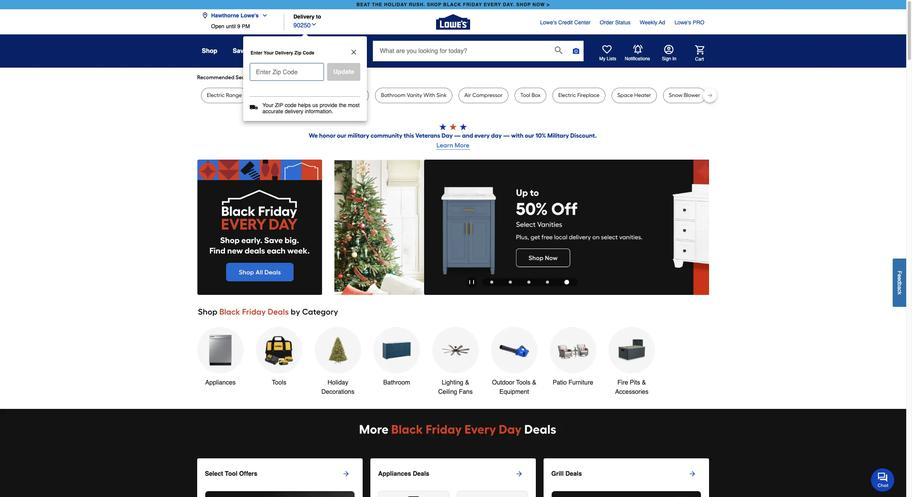 Task type: vqa. For each thing, say whether or not it's contained in the screenshot.
'searches'
yes



Task type: locate. For each thing, give the bounding box(es) containing it.
chevron down image
[[259, 12, 268, 19], [311, 21, 317, 27]]

1 arrow right image from the left
[[342, 470, 350, 478]]

select tool offers
[[205, 471, 258, 478]]

recommended searches for you heading
[[197, 74, 709, 82]]

arrow right image for select tool offers
[[342, 470, 350, 478]]

order status
[[600, 19, 631, 26]]

1 horizontal spatial arrow right image
[[689, 470, 697, 478]]

1 horizontal spatial for
[[328, 74, 335, 81]]

2 electric from the left
[[558, 92, 576, 99]]

you left more
[[268, 74, 277, 81]]

shop
[[202, 48, 217, 55]]

vanity up most
[[348, 92, 363, 99]]

zip
[[295, 50, 302, 56]]

black
[[443, 2, 462, 7]]

bathroom for bathroom vanity
[[322, 92, 347, 99]]

suggestions
[[297, 74, 327, 81]]

1 horizontal spatial appliances
[[378, 471, 411, 478]]

vanity for bathroom vanity
[[348, 92, 363, 99]]

& inside the outdoor tools & equipment
[[532, 379, 537, 386]]

& left patio at the bottom of page
[[532, 379, 537, 386]]

1 deals from the left
[[413, 471, 430, 478]]

tools inside tools button
[[272, 379, 286, 386]]

scroll to item #1 element
[[483, 281, 501, 284]]

0 vertical spatial arrow right image
[[695, 227, 703, 235]]

&
[[336, 48, 340, 55], [465, 379, 469, 386], [532, 379, 537, 386], [642, 379, 646, 386]]

shop right rush.
[[427, 2, 442, 7]]

1 vanity from the left
[[348, 92, 363, 99]]

electric for electric range
[[207, 92, 225, 99]]

shop
[[427, 2, 442, 7], [516, 2, 531, 7]]

we honor our military community on veterans day and every day with a 10 percent military discount. image
[[197, 123, 709, 152]]

1 you from the left
[[268, 74, 277, 81]]

0 vertical spatial your
[[264, 50, 274, 56]]

your right enter on the left top
[[264, 50, 274, 56]]

0 horizontal spatial bathroom
[[322, 92, 347, 99]]

0 horizontal spatial for
[[260, 74, 266, 81]]

2 tools from the left
[[516, 379, 531, 386]]

arrow left image
[[341, 227, 349, 235]]

box
[[532, 92, 541, 99]]

decorations
[[322, 389, 355, 396]]

shop black friday deals by category. image
[[197, 306, 709, 319]]

the
[[339, 102, 347, 108]]

0 horizontal spatial electric
[[207, 92, 225, 99]]

0 vertical spatial chevron down image
[[259, 12, 268, 19]]

1 for from the left
[[260, 74, 266, 81]]

0 horizontal spatial arrow right image
[[516, 470, 523, 478]]

holiday decorations button
[[315, 327, 361, 397]]

blower
[[684, 92, 701, 99]]

9
[[237, 23, 240, 29]]

bathroom left with
[[381, 92, 406, 99]]

chevron down image inside 90250 button
[[311, 21, 317, 27]]

offers
[[239, 471, 258, 478]]

Enter Zip Code text field
[[253, 63, 321, 78]]

installations
[[272, 48, 308, 55]]

0 horizontal spatial shop
[[427, 2, 442, 7]]

electric down recommended
[[207, 92, 225, 99]]

bathroom up provide
[[322, 92, 347, 99]]

0 horizontal spatial lowe's
[[241, 12, 259, 19]]

deals right grill
[[566, 471, 582, 478]]

more black friday every day deals. image
[[197, 415, 709, 446]]

1 horizontal spatial deals
[[566, 471, 582, 478]]

tool
[[520, 92, 531, 99]]

lowe's inside button
[[241, 12, 259, 19]]

outdoor tools & equipment button
[[491, 327, 538, 397]]

0 horizontal spatial you
[[268, 74, 277, 81]]

holiday decorations
[[322, 379, 355, 396]]

k
[[897, 292, 903, 295]]

0 horizontal spatial deals
[[413, 471, 430, 478]]

tool box
[[520, 92, 541, 99]]

1 horizontal spatial lowe's
[[540, 19, 557, 26]]

compressor
[[473, 92, 503, 99]]

select
[[205, 471, 223, 478]]

lighting
[[442, 379, 464, 386]]

& right pits
[[642, 379, 646, 386]]

0 horizontal spatial arrow right image
[[342, 470, 350, 478]]

hawthorne
[[211, 12, 239, 19]]

2 for from the left
[[328, 74, 335, 81]]

appliances for appliances deals
[[378, 471, 411, 478]]

d
[[897, 280, 903, 283]]

0 horizontal spatial chevron down image
[[259, 12, 268, 19]]

2 you from the left
[[336, 74, 345, 81]]

fire
[[618, 379, 628, 386]]

delivery up 90250 button
[[294, 14, 315, 20]]

location image
[[202, 12, 208, 19]]

0 vertical spatial appliances
[[205, 379, 236, 386]]

grill deals
[[552, 471, 582, 478]]

1 vertical spatial arrow right image
[[516, 470, 523, 478]]

lowe's credit center link
[[540, 19, 591, 26]]

2 arrow right image from the left
[[689, 470, 697, 478]]

bathroom
[[383, 379, 410, 386]]

2 e from the top
[[897, 277, 903, 280]]

more suggestions for you link
[[283, 74, 352, 82]]

lighting & ceiling fans
[[438, 379, 473, 396]]

>
[[547, 2, 550, 7]]

1 vertical spatial your
[[263, 102, 273, 108]]

space
[[618, 92, 633, 99]]

f
[[897, 271, 903, 274]]

1 vertical spatial delivery
[[275, 50, 293, 56]]

2 bathroom from the left
[[381, 92, 406, 99]]

arrow right image inside grill deals link
[[689, 470, 697, 478]]

e up the "b"
[[897, 277, 903, 280]]

arrow right image inside select tool offers link
[[342, 470, 350, 478]]

enter
[[251, 50, 263, 56]]

90250
[[294, 22, 311, 29]]

code
[[303, 50, 314, 56]]

for right the searches
[[260, 74, 266, 81]]

1 vertical spatial chevron down image
[[311, 21, 317, 27]]

you inside more suggestions for you link
[[336, 74, 345, 81]]

1 horizontal spatial shop
[[516, 2, 531, 7]]

installations button
[[272, 44, 308, 58]]

appliances
[[205, 379, 236, 386], [378, 471, 411, 478]]

1 vertical spatial appliances
[[378, 471, 411, 478]]

shop right day.
[[516, 2, 531, 7]]

open until 9 pm
[[211, 23, 250, 29]]

0 horizontal spatial appliances
[[205, 379, 236, 386]]

more
[[283, 74, 296, 81]]

delivery left zip
[[275, 50, 293, 56]]

None search field
[[373, 41, 584, 69]]

friday
[[463, 2, 482, 7]]

vanity for bathroom vanity with sink
[[407, 92, 422, 99]]

your
[[264, 50, 274, 56], [263, 102, 273, 108]]

2 vanity from the left
[[407, 92, 422, 99]]

beat the holiday rush. shop black friday every day. shop now > link
[[355, 0, 552, 9]]

arrow right image
[[695, 227, 703, 235], [516, 470, 523, 478]]

you up bathroom vanity
[[336, 74, 345, 81]]

scroll to item #3 element
[[520, 281, 538, 284]]

pits
[[630, 379, 640, 386]]

lowe's left 'credit'
[[540, 19, 557, 26]]

1 horizontal spatial vanity
[[407, 92, 422, 99]]

lowe's left pro
[[675, 19, 691, 26]]

credit
[[559, 19, 573, 26]]

0 vertical spatial delivery
[[294, 14, 315, 20]]

for right suggestions
[[328, 74, 335, 81]]

bathroom
[[322, 92, 347, 99], [381, 92, 406, 99]]

deals inside appliances deals link
[[413, 471, 430, 478]]

25 percent off all artificial christmas trees and tree decor. image
[[0, 160, 348, 295]]

electric for electric fireplace
[[558, 92, 576, 99]]

1 tools from the left
[[272, 379, 286, 386]]

1 horizontal spatial chevron down image
[[311, 21, 317, 27]]

1 horizontal spatial electric
[[558, 92, 576, 99]]

fire pits & accessories
[[615, 379, 649, 396]]

holiday
[[384, 2, 407, 7]]

& up fans
[[465, 379, 469, 386]]

2 deals from the left
[[566, 471, 582, 478]]

electric left fireplace
[[558, 92, 576, 99]]

0 horizontal spatial vanity
[[348, 92, 363, 99]]

c
[[897, 289, 903, 292]]

1 electric from the left
[[207, 92, 225, 99]]

scroll to item #2 element
[[501, 281, 520, 284]]

vanity left with
[[407, 92, 422, 99]]

order status link
[[600, 19, 631, 26]]

delivery to
[[294, 14, 321, 20]]

camera image
[[573, 47, 580, 55]]

chat invite button image
[[871, 468, 895, 492]]

air
[[465, 92, 471, 99]]

outdoor tools & equipment
[[492, 379, 537, 396]]

recommended searches for you
[[197, 74, 277, 81]]

the
[[372, 2, 383, 7]]

f e e d b a c k button
[[893, 259, 907, 307]]

your down washing
[[263, 102, 273, 108]]

lowe's up 'pm'
[[241, 12, 259, 19]]

deals up appliances image
[[413, 471, 430, 478]]

washing machine
[[260, 92, 304, 99]]

1 horizontal spatial you
[[336, 74, 345, 81]]

1 bathroom from the left
[[322, 92, 347, 99]]

now
[[533, 2, 545, 7]]

sink
[[437, 92, 447, 99]]

you for recommended searches for you
[[268, 74, 277, 81]]

1 horizontal spatial delivery
[[294, 14, 315, 20]]

ceiling
[[438, 389, 457, 396]]

lowe's
[[241, 12, 259, 19], [540, 19, 557, 26], [675, 19, 691, 26]]

enter your delivery zip code
[[251, 50, 314, 56]]

helps
[[298, 102, 311, 108]]

deals inside grill deals link
[[566, 471, 582, 478]]

2 shop from the left
[[516, 2, 531, 7]]

& inside the lighting & ceiling fans
[[465, 379, 469, 386]]

notifications
[[625, 56, 650, 61]]

arrow right image
[[342, 470, 350, 478], [689, 470, 697, 478]]

2 horizontal spatial lowe's
[[675, 19, 691, 26]]

lowe's home improvement notification center image
[[634, 45, 643, 54]]

f e e d b a c k
[[897, 271, 903, 295]]

lowe's home improvement cart image
[[695, 45, 705, 54]]

weekly ad link
[[640, 19, 666, 26]]

e
[[897, 274, 903, 277], [897, 277, 903, 280]]

my lists
[[600, 56, 617, 61]]

electric fireplace
[[558, 92, 600, 99]]

1 horizontal spatial tools
[[516, 379, 531, 386]]

e up d in the bottom of the page
[[897, 274, 903, 277]]

furniture
[[569, 379, 594, 386]]

recommended
[[197, 74, 234, 81]]

0 horizontal spatial tools
[[272, 379, 286, 386]]

1 horizontal spatial bathroom
[[381, 92, 406, 99]]

appliances inside 'button'
[[205, 379, 236, 386]]



Task type: describe. For each thing, give the bounding box(es) containing it.
your zip code helps us provide the most accurate delivery information.
[[263, 102, 360, 114]]

information.
[[305, 108, 333, 114]]

diy & ideas
[[324, 48, 358, 55]]

scroll to item #5 element
[[557, 280, 577, 285]]

day.
[[503, 2, 515, 7]]

for for suggestions
[[328, 74, 335, 81]]

until
[[226, 23, 236, 29]]

search image
[[555, 46, 563, 54]]

scroll to item #4 element
[[538, 281, 557, 284]]

more suggestions for you
[[283, 74, 345, 81]]

lowe's pro
[[675, 19, 705, 26]]

you for more suggestions for you
[[336, 74, 345, 81]]

accurate
[[263, 108, 283, 114]]

patio
[[553, 379, 567, 386]]

hawthorne lowe's button
[[202, 8, 271, 23]]

Search Query text field
[[373, 41, 549, 61]]

accessories
[[615, 389, 649, 396]]

sign in
[[662, 56, 677, 61]]

outdoor
[[492, 379, 515, 386]]

tools button
[[256, 327, 302, 387]]

tools inside the outdoor tools & equipment
[[516, 379, 531, 386]]

update button
[[327, 63, 360, 81]]

us
[[313, 102, 318, 108]]

rush.
[[409, 2, 425, 7]]

appliances button
[[197, 327, 244, 387]]

1 shop from the left
[[427, 2, 442, 7]]

chevron down image inside hawthorne lowe's button
[[259, 12, 268, 19]]

zip
[[275, 102, 283, 108]]

fireplace
[[578, 92, 600, 99]]

& right diy
[[336, 48, 340, 55]]

ideas
[[342, 48, 358, 55]]

lowe's pro link
[[675, 19, 705, 26]]

up to 50 percent off select vanities. plus, get free local delivery on select vanities. image
[[348, 160, 722, 295]]

appliances deals link
[[378, 465, 536, 483]]

fire pits & accessories button
[[609, 327, 655, 397]]

bathroom for bathroom vanity with sink
[[381, 92, 406, 99]]

to
[[316, 14, 321, 20]]

& inside fire pits & accessories
[[642, 379, 646, 386]]

center
[[575, 19, 591, 26]]

deals for appliances deals
[[413, 471, 430, 478]]

for for searches
[[260, 74, 266, 81]]

black friday every day. shop early. save big. find new deals each week. image
[[197, 160, 322, 295]]

lowe's home improvement account image
[[665, 45, 674, 54]]

appliances deals
[[378, 471, 430, 478]]

provide
[[320, 102, 338, 108]]

appliances for appliances
[[205, 379, 236, 386]]

with
[[424, 92, 435, 99]]

bathroom button
[[374, 327, 420, 387]]

1 e from the top
[[897, 274, 903, 277]]

open
[[211, 23, 224, 29]]

savings button
[[233, 44, 257, 58]]

status
[[615, 19, 631, 26]]

savings
[[233, 48, 257, 55]]

lowe's for lowe's pro
[[675, 19, 691, 26]]

my lists link
[[600, 45, 617, 62]]

diy
[[324, 48, 334, 55]]

pm
[[242, 23, 250, 29]]

bathroom vanity with sink
[[381, 92, 447, 99]]

order
[[600, 19, 614, 26]]

delivery
[[285, 108, 303, 114]]

lowe's home improvement lists image
[[603, 45, 612, 54]]

electric range
[[207, 92, 242, 99]]

0 horizontal spatial delivery
[[275, 50, 293, 56]]

grill deals link
[[552, 465, 702, 491]]

weekly
[[640, 19, 658, 26]]

cart button
[[685, 45, 705, 62]]

lowe's home improvement logo image
[[436, 5, 470, 39]]

heater
[[634, 92, 651, 99]]

a
[[897, 286, 903, 289]]

90250 button
[[294, 20, 317, 30]]

arrow right image inside appliances deals link
[[516, 470, 523, 478]]

most
[[348, 102, 360, 108]]

lighting & ceiling fans button
[[432, 327, 479, 397]]

close image
[[350, 49, 357, 56]]

my
[[600, 56, 606, 61]]

b
[[897, 283, 903, 286]]

searches
[[236, 74, 258, 81]]

lowe's for lowe's credit center
[[540, 19, 557, 26]]

snow blower
[[669, 92, 701, 99]]

arrow right image for grill deals
[[689, 470, 697, 478]]

weekly ad
[[640, 19, 666, 26]]

code
[[285, 102, 297, 108]]

patio furniture
[[553, 379, 594, 386]]

1 horizontal spatial arrow right image
[[695, 227, 703, 235]]

lowe's credit center
[[540, 19, 591, 26]]

deals for grill deals
[[566, 471, 582, 478]]

your inside the your zip code helps us provide the most accurate delivery information.
[[263, 102, 273, 108]]

space heater
[[618, 92, 651, 99]]

hawthorne lowe's
[[211, 12, 259, 19]]

grill
[[552, 471, 564, 478]]

select tool offers link
[[205, 465, 355, 491]]

tool
[[225, 471, 238, 478]]

appliances image
[[400, 496, 428, 497]]

fans
[[459, 389, 473, 396]]



